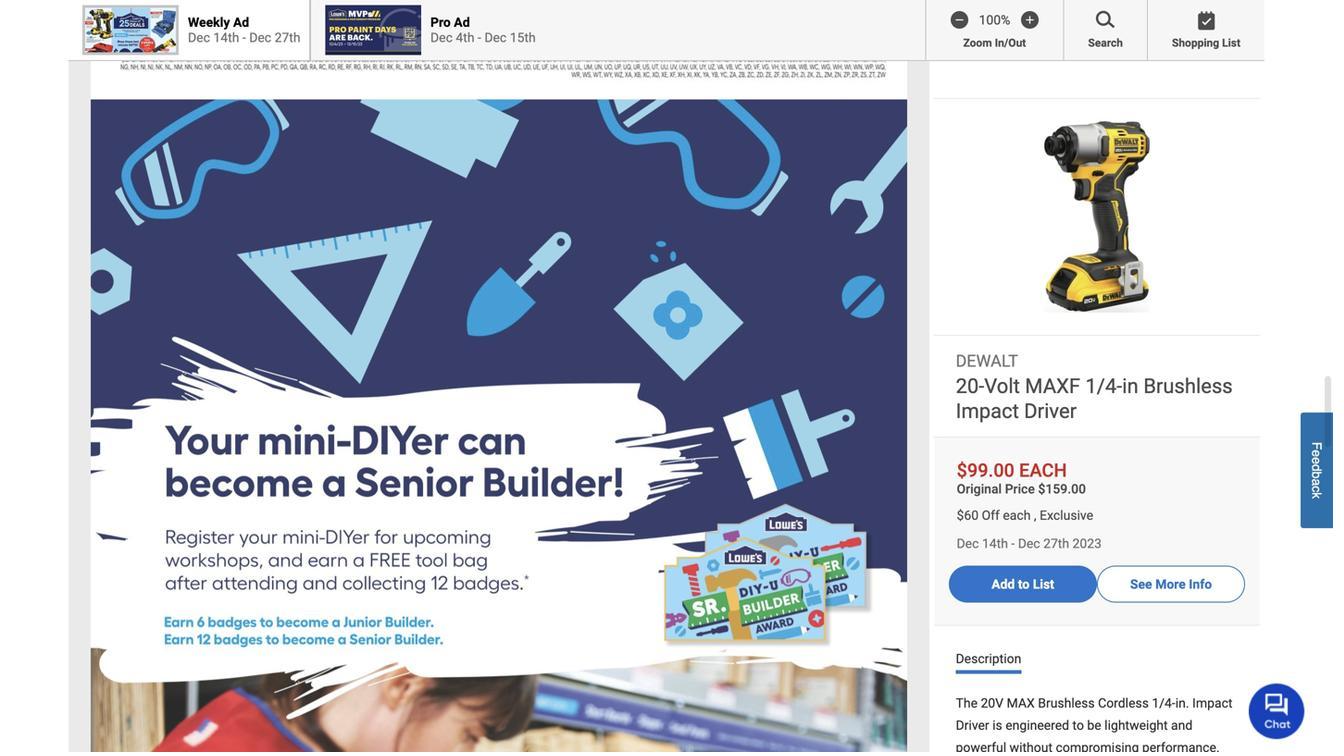 Task type: describe. For each thing, give the bounding box(es) containing it.
1 e from the top
[[1310, 450, 1324, 457]]

f e e d b a c k button
[[1301, 413, 1333, 529]]

f e e d b a c k
[[1310, 442, 1324, 499]]

f
[[1310, 442, 1324, 450]]

d
[[1310, 465, 1324, 472]]



Task type: vqa. For each thing, say whether or not it's contained in the screenshot.
b
yes



Task type: locate. For each thing, give the bounding box(es) containing it.
c
[[1310, 486, 1324, 493]]

a
[[1310, 479, 1324, 486]]

2 e from the top
[[1310, 457, 1324, 465]]

e up b
[[1310, 457, 1324, 465]]

chat invite button image
[[1249, 683, 1305, 740]]

e up d
[[1310, 450, 1324, 457]]

e
[[1310, 450, 1324, 457], [1310, 457, 1324, 465]]

k
[[1310, 493, 1324, 499]]

b
[[1310, 472, 1324, 479]]



